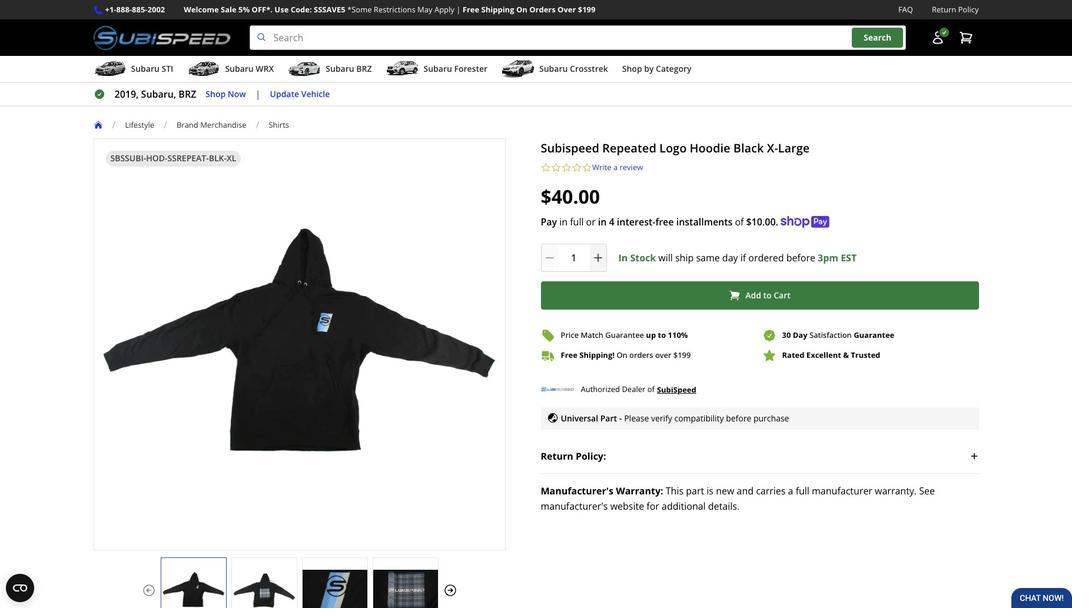 Task type: locate. For each thing, give the bounding box(es) containing it.
0 vertical spatial shop
[[622, 63, 642, 74]]

search
[[864, 32, 892, 43]]

5 subaru from the left
[[539, 63, 568, 74]]

1 horizontal spatial /
[[164, 118, 167, 131]]

full
[[570, 215, 584, 228], [796, 485, 810, 498]]

1 horizontal spatial guarantee
[[854, 330, 895, 340]]

brz right 'subaru,'
[[179, 88, 196, 101]]

2 in from the left
[[598, 215, 607, 228]]

update vehicle button
[[270, 88, 330, 101]]

/ left shirts
[[256, 118, 259, 131]]

subaru for subaru brz
[[326, 63, 354, 74]]

0 horizontal spatial full
[[570, 215, 584, 228]]

by
[[644, 63, 654, 74]]

1 horizontal spatial empty star image
[[572, 163, 582, 173]]

0 horizontal spatial $199
[[578, 4, 596, 15]]

wrx
[[256, 63, 274, 74]]

1 horizontal spatial of
[[735, 215, 744, 228]]

manufacturer
[[812, 485, 873, 498]]

3 / from the left
[[256, 118, 259, 131]]

/ for brand merchandise
[[164, 118, 167, 131]]

subaru brz button
[[288, 58, 372, 82]]

1 vertical spatial free
[[561, 350, 578, 360]]

| right now
[[255, 88, 261, 101]]

faq link
[[898, 4, 913, 16]]

return left policy:
[[541, 450, 573, 463]]

110%
[[668, 330, 688, 340]]

+1-888-885-2002 link
[[105, 4, 165, 16]]

carries
[[756, 485, 786, 498]]

2 horizontal spatial /
[[256, 118, 259, 131]]

empty star image
[[541, 163, 551, 173], [572, 163, 582, 173]]

4 subaru from the left
[[424, 63, 452, 74]]

1 vertical spatial a
[[788, 485, 793, 498]]

shop inside shop now link
[[206, 88, 226, 99]]

30
[[782, 330, 791, 340]]

0 vertical spatial return
[[932, 4, 956, 15]]

1 horizontal spatial $199
[[673, 350, 691, 360]]

&
[[843, 350, 849, 360]]

sssave5
[[314, 4, 345, 15]]

of inside authorized dealer of subispeed
[[647, 384, 655, 395]]

a subaru forester thumbnail image image
[[386, 60, 419, 78]]

now
[[228, 88, 246, 99]]

in left 4
[[598, 215, 607, 228]]

0 horizontal spatial a
[[613, 162, 618, 173]]

1 vertical spatial $199
[[673, 350, 691, 360]]

cart
[[774, 290, 791, 301]]

2 subaru from the left
[[225, 63, 254, 74]]

0 horizontal spatial return
[[541, 450, 573, 463]]

1 horizontal spatial full
[[796, 485, 810, 498]]

shop
[[622, 63, 642, 74], [206, 88, 226, 99]]

details.
[[708, 500, 740, 513]]

to right add
[[763, 290, 772, 301]]

0 horizontal spatial /
[[112, 118, 116, 131]]

policy
[[958, 4, 979, 15]]

compatibility
[[674, 413, 724, 424]]

0 vertical spatial brz
[[356, 63, 372, 74]]

1 subaru from the left
[[131, 63, 159, 74]]

warranty.
[[875, 485, 917, 498]]

shop left now
[[206, 88, 226, 99]]

1 horizontal spatial to
[[763, 290, 772, 301]]

of right the dealer
[[647, 384, 655, 395]]

welcome sale 5% off*. use code: sssave5
[[184, 4, 345, 15]]

shop by category button
[[622, 58, 692, 82]]

885-
[[132, 4, 147, 15]]

0 horizontal spatial empty star image
[[541, 163, 551, 173]]

a right carries
[[788, 485, 793, 498]]

| right apply
[[456, 4, 461, 15]]

a subaru brz thumbnail image image
[[288, 60, 321, 78]]

subaru for subaru crosstrek
[[539, 63, 568, 74]]

return
[[932, 4, 956, 15], [541, 450, 573, 463]]

manufacturer's
[[541, 485, 614, 498]]

increment image
[[592, 252, 604, 264]]

0 horizontal spatial in
[[559, 215, 568, 228]]

subaru brz
[[326, 63, 372, 74]]

rated excellent & trusted
[[782, 350, 880, 360]]

subaru sti
[[131, 63, 173, 74]]

a subaru crosstrek thumbnail image image
[[502, 60, 535, 78]]

subaru for subaru wrx
[[225, 63, 254, 74]]

subaru crosstrek
[[539, 63, 608, 74]]

subaru inside "dropdown button"
[[424, 63, 452, 74]]

guarantee
[[605, 330, 644, 340], [854, 330, 895, 340]]

1 vertical spatial |
[[255, 88, 261, 101]]

1 horizontal spatial on
[[617, 350, 627, 360]]

to right up
[[658, 330, 666, 340]]

shop inside shop by category dropdown button
[[622, 63, 642, 74]]

warranty:
[[616, 485, 663, 498]]

0 horizontal spatial on
[[516, 4, 527, 15]]

return left policy
[[932, 4, 956, 15]]

subaru inside dropdown button
[[539, 63, 568, 74]]

subaru for subaru forester
[[424, 63, 452, 74]]

1 / from the left
[[112, 118, 116, 131]]

1 vertical spatial of
[[647, 384, 655, 395]]

full right carries
[[796, 485, 810, 498]]

1 vertical spatial before
[[726, 413, 751, 424]]

0 vertical spatial |
[[456, 4, 461, 15]]

empty star image
[[551, 163, 561, 173], [561, 163, 572, 173], [582, 163, 592, 173]]

0 horizontal spatial of
[[647, 384, 655, 395]]

1 horizontal spatial free
[[561, 350, 578, 360]]

of left $10.00
[[735, 215, 744, 228]]

subaru up now
[[225, 63, 254, 74]]

/ right home icon
[[112, 118, 116, 131]]

1 horizontal spatial before
[[786, 251, 815, 264]]

1 horizontal spatial a
[[788, 485, 793, 498]]

orders
[[529, 4, 556, 15]]

return policy link
[[932, 4, 979, 16]]

on left 'orders'
[[516, 4, 527, 15]]

write a review
[[592, 162, 643, 173]]

0 vertical spatial before
[[786, 251, 815, 264]]

will
[[658, 251, 673, 264]]

0 horizontal spatial brz
[[179, 88, 196, 101]]

to inside button
[[763, 290, 772, 301]]

up
[[646, 330, 656, 340]]

this part is new and carries a full manufacturer warranty. see manufacturer's website for additional details.
[[541, 485, 935, 513]]

0 vertical spatial free
[[463, 4, 479, 15]]

pay in full or in 4 interest-free installments of $10.00 .
[[541, 215, 778, 228]]

$10.00
[[746, 215, 776, 228]]

0 vertical spatial to
[[763, 290, 772, 301]]

0 vertical spatial full
[[570, 215, 584, 228]]

subaru inside dropdown button
[[326, 63, 354, 74]]

$199 right over at right
[[578, 4, 596, 15]]

write a review link
[[592, 162, 643, 173]]

new
[[716, 485, 734, 498]]

brz inside dropdown button
[[356, 63, 372, 74]]

free
[[463, 4, 479, 15], [561, 350, 578, 360]]

use
[[275, 4, 289, 15]]

guarantee up free shipping! on orders over $199
[[605, 330, 644, 340]]

over
[[655, 350, 671, 360]]

2002
[[147, 4, 165, 15]]

0 horizontal spatial free
[[463, 4, 479, 15]]

return for return policy:
[[541, 450, 573, 463]]

manufacturer's
[[541, 500, 608, 513]]

home image
[[93, 120, 103, 130]]

before left 3pm
[[786, 251, 815, 264]]

faq
[[898, 4, 913, 15]]

0 horizontal spatial guarantee
[[605, 330, 644, 340]]

update
[[270, 88, 299, 99]]

lifestyle link
[[125, 119, 164, 130], [125, 119, 154, 130]]

1 guarantee from the left
[[605, 330, 644, 340]]

sbssubi-hod-ssrepeat-blk-xl subispeed black hoodie front, image
[[94, 208, 505, 481], [161, 570, 226, 608], [232, 570, 296, 608], [302, 570, 367, 608], [373, 570, 438, 608]]

lifestyle
[[125, 119, 154, 130]]

$199 right over
[[673, 350, 691, 360]]

/ left brand
[[164, 118, 167, 131]]

price
[[561, 330, 579, 340]]

category
[[656, 63, 692, 74]]

None number field
[[541, 244, 607, 272]]

free right apply
[[463, 4, 479, 15]]

return for return policy
[[932, 4, 956, 15]]

0 vertical spatial a
[[613, 162, 618, 173]]

1 vertical spatial brz
[[179, 88, 196, 101]]

1 horizontal spatial return
[[932, 4, 956, 15]]

return inside dropdown button
[[541, 450, 573, 463]]

this
[[666, 485, 684, 498]]

decrement image
[[544, 252, 556, 264]]

add to cart
[[746, 290, 791, 301]]

1 horizontal spatial brz
[[356, 63, 372, 74]]

update vehicle
[[270, 88, 330, 99]]

1 vertical spatial return
[[541, 450, 573, 463]]

shop left by on the right
[[622, 63, 642, 74]]

2 / from the left
[[164, 118, 167, 131]]

0 horizontal spatial shop
[[206, 88, 226, 99]]

website
[[610, 500, 644, 513]]

search button
[[852, 28, 903, 48]]

sbssubi-hod-ssrepeat-blk-xl
[[110, 153, 236, 164]]

1 vertical spatial shop
[[206, 88, 226, 99]]

1 vertical spatial on
[[617, 350, 627, 360]]

3 empty star image from the left
[[582, 163, 592, 173]]

1 horizontal spatial in
[[598, 215, 607, 228]]

0 vertical spatial on
[[516, 4, 527, 15]]

a right write
[[613, 162, 618, 173]]

subaru
[[131, 63, 159, 74], [225, 63, 254, 74], [326, 63, 354, 74], [424, 63, 452, 74], [539, 63, 568, 74]]

subaru left 'crosstrek'
[[539, 63, 568, 74]]

crosstrek
[[570, 63, 608, 74]]

subaru left 'forester'
[[424, 63, 452, 74]]

1 empty star image from the left
[[551, 163, 561, 173]]

0 horizontal spatial to
[[658, 330, 666, 340]]

0 horizontal spatial |
[[255, 88, 261, 101]]

on left orders
[[617, 350, 627, 360]]

installments
[[676, 215, 733, 228]]

repeated
[[602, 140, 656, 156]]

3 subaru from the left
[[326, 63, 354, 74]]

2019, subaru, brz
[[115, 88, 196, 101]]

2 empty star image from the left
[[561, 163, 572, 173]]

lifestyle link down '2019,'
[[125, 119, 154, 130]]

1 horizontal spatial |
[[456, 4, 461, 15]]

brz left the a subaru forester thumbnail image
[[356, 63, 372, 74]]

guarantee up the trusted
[[854, 330, 895, 340]]

shirts
[[269, 119, 289, 130]]

a
[[613, 162, 618, 173], [788, 485, 793, 498]]

subaru left sti
[[131, 63, 159, 74]]

1 vertical spatial full
[[796, 485, 810, 498]]

day
[[793, 330, 808, 340]]

free down the price
[[561, 350, 578, 360]]

1 horizontal spatial shop
[[622, 63, 642, 74]]

universal part - please verify compatibility before purchase
[[561, 413, 789, 424]]

$199
[[578, 4, 596, 15], [673, 350, 691, 360]]

dealer
[[622, 384, 645, 395]]

full left or
[[570, 215, 584, 228]]

subaru up 'vehicle' on the left of the page
[[326, 63, 354, 74]]

in right pay
[[559, 215, 568, 228]]

before left purchase
[[726, 413, 751, 424]]



Task type: vqa. For each thing, say whether or not it's contained in the screenshot.
the subispeed image
yes



Task type: describe. For each thing, give the bounding box(es) containing it.
policy:
[[576, 450, 606, 463]]

go to right image image
[[443, 584, 457, 598]]

subaru for subaru sti
[[131, 63, 159, 74]]

in
[[619, 251, 628, 264]]

part
[[600, 413, 617, 424]]

ordered
[[748, 251, 784, 264]]

or
[[586, 215, 596, 228]]

free shipping! on orders over $199
[[561, 350, 691, 360]]

open widget image
[[6, 574, 34, 602]]

excellent
[[807, 350, 841, 360]]

3pm
[[818, 251, 838, 264]]

trusted
[[851, 350, 880, 360]]

4
[[609, 215, 615, 228]]

/ for lifestyle
[[112, 118, 116, 131]]

*some restrictions may apply | free shipping on orders over $199
[[347, 4, 596, 15]]

2 empty star image from the left
[[572, 163, 582, 173]]

forester
[[454, 63, 488, 74]]

-
[[619, 413, 622, 424]]

match
[[581, 330, 603, 340]]

universal
[[561, 413, 598, 424]]

subispeed
[[657, 384, 696, 395]]

0 horizontal spatial before
[[726, 413, 751, 424]]

price match guarantee up to 110%
[[561, 330, 688, 340]]

shop for shop now
[[206, 88, 226, 99]]

code:
[[291, 4, 312, 15]]

shop pay image
[[781, 216, 830, 228]]

/ for shirts
[[256, 118, 259, 131]]

shop now
[[206, 88, 246, 99]]

button image
[[931, 31, 945, 45]]

and
[[737, 485, 754, 498]]

1 empty star image from the left
[[541, 163, 551, 173]]

apply
[[434, 4, 454, 15]]

0 vertical spatial $199
[[578, 4, 596, 15]]

full inside this part is new and carries a full manufacturer warranty. see manufacturer's website for additional details.
[[796, 485, 810, 498]]

interest-
[[617, 215, 656, 228]]

subaru forester button
[[386, 58, 488, 82]]

subaru wrx
[[225, 63, 274, 74]]

888-
[[116, 4, 132, 15]]

1 vertical spatial to
[[658, 330, 666, 340]]

free
[[656, 215, 674, 228]]

a subaru sti thumbnail image image
[[93, 60, 126, 78]]

for
[[647, 500, 659, 513]]

search input field
[[249, 25, 906, 50]]

hod-
[[146, 153, 168, 164]]

subispeed link
[[657, 383, 696, 396]]

pay
[[541, 215, 557, 228]]

*some
[[347, 4, 372, 15]]

subispeed logo image
[[93, 25, 231, 50]]

return policy
[[932, 4, 979, 15]]

0 vertical spatial of
[[735, 215, 744, 228]]

is
[[707, 485, 714, 498]]

sbssubi-
[[110, 153, 146, 164]]

authorized
[[581, 384, 620, 395]]

a subaru wrx thumbnail image image
[[187, 60, 220, 78]]

add to cart button
[[541, 281, 979, 309]]

return policy: button
[[541, 439, 979, 474]]

merchandise
[[200, 119, 246, 130]]

subaru,
[[141, 88, 176, 101]]

vehicle
[[301, 88, 330, 99]]

blk-
[[209, 153, 227, 164]]

please
[[624, 413, 649, 424]]

verify
[[651, 413, 672, 424]]

brand merchandise
[[177, 119, 246, 130]]

subaru crosstrek button
[[502, 58, 608, 82]]

shop now link
[[206, 88, 246, 101]]

subaru sti button
[[93, 58, 173, 82]]

subispeed image
[[541, 381, 574, 398]]

satisfaction
[[810, 330, 852, 340]]

shop for shop by category
[[622, 63, 642, 74]]

brand
[[177, 119, 198, 130]]

day
[[722, 251, 738, 264]]

est
[[841, 251, 857, 264]]

review
[[620, 162, 643, 173]]

black
[[733, 140, 764, 156]]

part
[[686, 485, 704, 498]]

shipping
[[481, 4, 514, 15]]

a inside this part is new and carries a full manufacturer warranty. see manufacturer's website for additional details.
[[788, 485, 793, 498]]

ssrepeat-
[[168, 153, 209, 164]]

2 guarantee from the left
[[854, 330, 895, 340]]

sale
[[221, 4, 237, 15]]

lifestyle link down '2019, subaru, brz'
[[125, 119, 164, 130]]

orders
[[629, 350, 653, 360]]

1 in from the left
[[559, 215, 568, 228]]

restrictions
[[374, 4, 416, 15]]

over
[[558, 4, 576, 15]]

+1-888-885-2002
[[105, 4, 165, 15]]

manufacturer's warranty:
[[541, 485, 663, 498]]

ship
[[675, 251, 694, 264]]

subaru wrx button
[[187, 58, 274, 82]]

subispeed
[[541, 140, 599, 156]]

shipping!
[[580, 350, 615, 360]]

xl
[[227, 153, 236, 164]]

$40.00
[[541, 183, 600, 209]]

large
[[778, 140, 810, 156]]

purchase
[[754, 413, 789, 424]]



